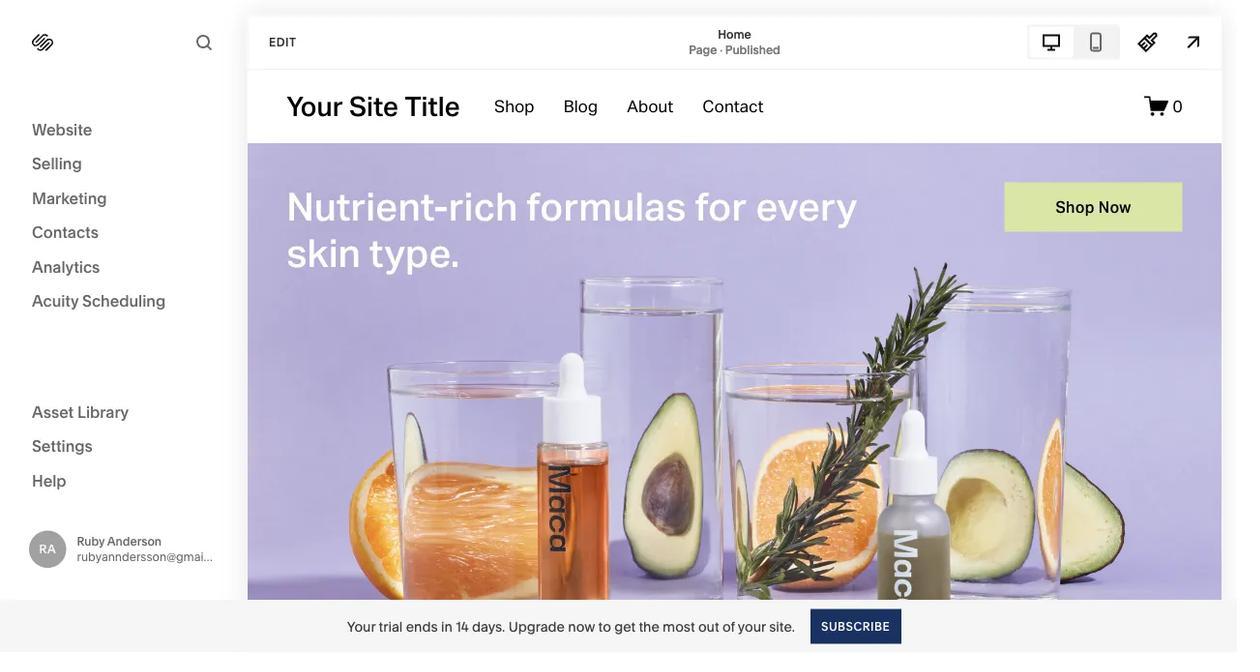 Task type: locate. For each thing, give the bounding box(es) containing it.
home
[[718, 27, 752, 41]]

to
[[599, 618, 611, 635]]

·
[[720, 43, 723, 57]]

your
[[347, 618, 376, 635]]

settings
[[32, 437, 93, 456]]

asset library
[[32, 403, 129, 421]]

acuity scheduling
[[32, 292, 166, 311]]

your trial ends in 14 days. upgrade now to get the most out of your site.
[[347, 618, 795, 635]]

tab list
[[1030, 27, 1119, 58]]

site.
[[769, 618, 795, 635]]

page
[[689, 43, 717, 57]]

subscribe button
[[811, 609, 901, 644]]

scheduling
[[82, 292, 166, 311]]

ruby
[[77, 534, 105, 548]]

out
[[699, 618, 719, 635]]

published
[[726, 43, 781, 57]]

help link
[[32, 470, 66, 492]]

library
[[77, 403, 129, 421]]

the
[[639, 618, 660, 635]]

anderson
[[107, 534, 162, 548]]

ends
[[406, 618, 438, 635]]

website
[[32, 120, 92, 139]]

trial
[[379, 618, 403, 635]]

acuity scheduling link
[[32, 291, 215, 314]]

asset
[[32, 403, 74, 421]]

14
[[456, 618, 469, 635]]

contacts
[[32, 223, 99, 242]]

in
[[441, 618, 453, 635]]

of
[[723, 618, 735, 635]]

rubyanndersson@gmail.com
[[77, 550, 234, 564]]



Task type: vqa. For each thing, say whether or not it's contained in the screenshot.
top "Section"
no



Task type: describe. For each thing, give the bounding box(es) containing it.
selling
[[32, 154, 82, 173]]

contacts link
[[32, 222, 215, 245]]

asset library link
[[32, 402, 215, 424]]

settings link
[[32, 436, 215, 459]]

your
[[738, 618, 766, 635]]

website link
[[32, 119, 215, 142]]

subscribe
[[821, 619, 890, 633]]

marketing
[[32, 189, 107, 208]]

selling link
[[32, 153, 215, 176]]

edit button
[[256, 24, 309, 60]]

ra
[[39, 542, 56, 556]]

analytics
[[32, 257, 100, 276]]

marketing link
[[32, 188, 215, 210]]

days.
[[472, 618, 505, 635]]

edit
[[269, 35, 297, 49]]

home page · published
[[689, 27, 781, 57]]

analytics link
[[32, 256, 215, 279]]

help
[[32, 471, 66, 490]]

most
[[663, 618, 695, 635]]

get
[[615, 618, 636, 635]]

ruby anderson rubyanndersson@gmail.com
[[77, 534, 234, 564]]

now
[[568, 618, 595, 635]]

acuity
[[32, 292, 79, 311]]

upgrade
[[509, 618, 565, 635]]



